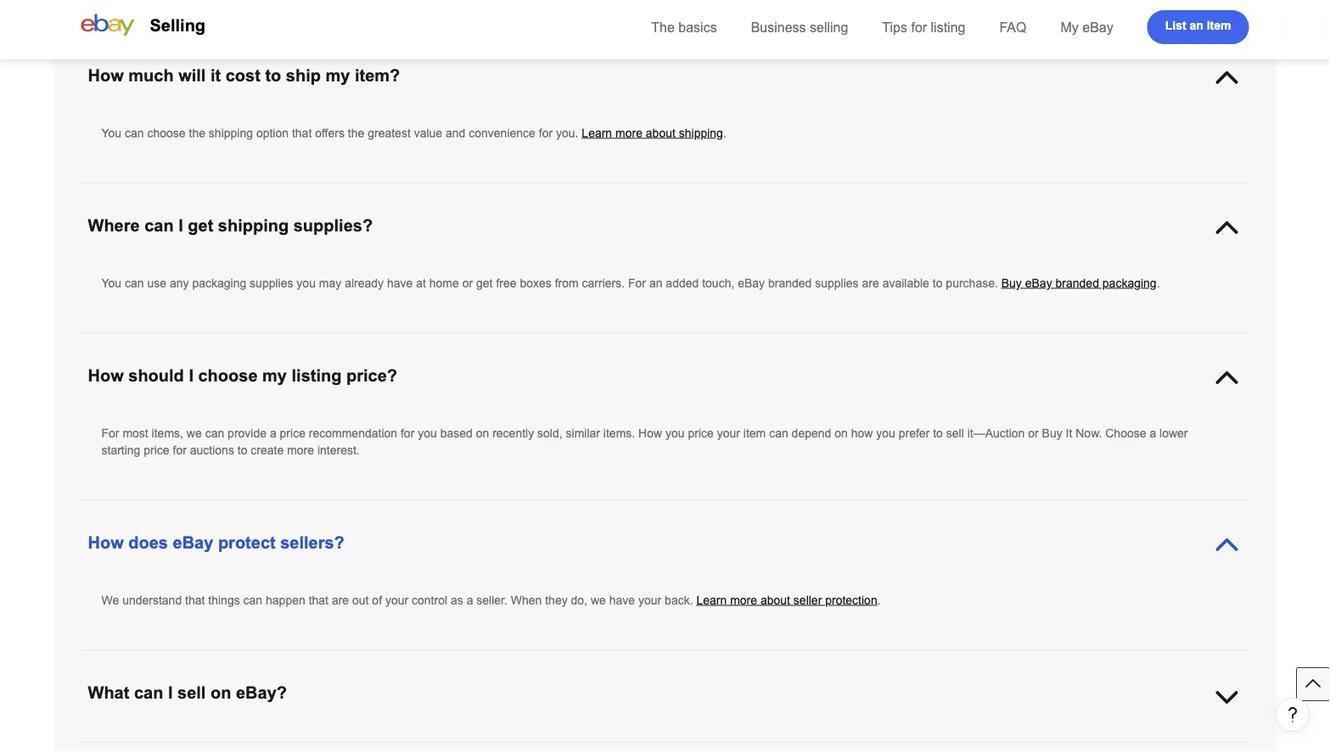 Task type: locate. For each thing, give the bounding box(es) containing it.
that
[[292, 126, 312, 140], [185, 594, 205, 607], [309, 594, 329, 607]]

your for similar
[[717, 427, 740, 440]]

for most items, we can provide a price recommendation for you based on recently sold, similar items. how you price your item can depend on how you prefer to sell it—auction or buy it now. choose a lower starting price for auctions to create more interest.
[[101, 427, 1188, 457]]

for down items,
[[173, 444, 187, 457]]

1 horizontal spatial or
[[1028, 427, 1039, 440]]

0 horizontal spatial packaging
[[192, 277, 246, 290]]

0 horizontal spatial get
[[188, 216, 213, 235]]

have
[[387, 277, 413, 290], [609, 594, 635, 607]]

for left the "based"
[[401, 427, 415, 440]]

selling
[[810, 20, 848, 35]]

does
[[128, 534, 168, 553]]

.
[[723, 126, 726, 140], [1157, 277, 1160, 290], [877, 594, 881, 607]]

interest.
[[317, 444, 360, 457]]

1 vertical spatial sell
[[177, 684, 206, 703]]

recently
[[492, 427, 534, 440]]

available
[[883, 277, 929, 290]]

2 horizontal spatial on
[[835, 427, 848, 440]]

faq link
[[1000, 20, 1027, 35]]

1 horizontal spatial buy
[[1042, 427, 1063, 440]]

cost
[[226, 66, 260, 85]]

1 packaging from the left
[[192, 277, 246, 290]]

0 horizontal spatial listing
[[292, 367, 342, 385]]

1 horizontal spatial have
[[609, 594, 635, 607]]

0 horizontal spatial for
[[101, 427, 119, 440]]

we right 'do,'
[[591, 594, 606, 607]]

0 horizontal spatial more
[[287, 444, 314, 457]]

0 horizontal spatial choose
[[147, 126, 186, 140]]

of
[[372, 594, 382, 607]]

1 horizontal spatial item
[[1207, 19, 1231, 32]]

that for protect
[[309, 594, 329, 607]]

2 vertical spatial more
[[730, 594, 757, 607]]

0 horizontal spatial branded
[[768, 277, 812, 290]]

price up create
[[280, 427, 306, 440]]

1 horizontal spatial learn
[[696, 594, 727, 607]]

0 horizontal spatial item
[[743, 427, 766, 440]]

sell inside for most items, we can provide a price recommendation for you based on recently sold, similar items. how you price your item can depend on how you prefer to sell it—auction or buy it now. choose a lower starting price for auctions to create more interest.
[[946, 427, 964, 440]]

how much will it cost to ship my item?
[[88, 66, 400, 85]]

my right ship
[[326, 66, 350, 85]]

learn
[[582, 126, 612, 140], [696, 594, 727, 607]]

ebay right does
[[173, 534, 213, 553]]

the
[[651, 20, 675, 35]]

buy right purchase.
[[1001, 277, 1022, 290]]

your
[[717, 427, 740, 440], [385, 594, 408, 607], [638, 594, 661, 607]]

you
[[101, 126, 121, 140], [101, 277, 121, 290]]

1 vertical spatial you
[[101, 277, 121, 290]]

provide
[[228, 427, 267, 440]]

0 horizontal spatial on
[[211, 684, 231, 703]]

on
[[476, 427, 489, 440], [835, 427, 848, 440], [211, 684, 231, 703]]

2 the from the left
[[348, 126, 364, 140]]

1 horizontal spatial supplies
[[815, 277, 859, 290]]

supplies left the may
[[250, 277, 293, 290]]

starting
[[101, 444, 140, 457]]

things
[[208, 594, 240, 607]]

for inside for most items, we can provide a price recommendation for you based on recently sold, similar items. how you price your item can depend on how you prefer to sell it—auction or buy it now. choose a lower starting price for auctions to create more interest.
[[101, 427, 119, 440]]

ebay right my
[[1083, 20, 1114, 35]]

supplies?
[[294, 216, 373, 235]]

1 vertical spatial learn
[[696, 594, 727, 607]]

0 vertical spatial have
[[387, 277, 413, 290]]

are left out
[[332, 594, 349, 607]]

you right items.
[[666, 427, 685, 440]]

1 horizontal spatial my
[[326, 66, 350, 85]]

how should i choose my listing price?
[[88, 367, 397, 385]]

0 horizontal spatial .
[[723, 126, 726, 140]]

1 vertical spatial or
[[1028, 427, 1039, 440]]

or right home
[[462, 277, 473, 290]]

0 horizontal spatial sell
[[177, 684, 206, 703]]

at
[[416, 277, 426, 290]]

shipping for option
[[209, 126, 253, 140]]

your inside for most items, we can provide a price recommendation for you based on recently sold, similar items. how you price your item can depend on how you prefer to sell it—auction or buy it now. choose a lower starting price for auctions to create more interest.
[[717, 427, 740, 440]]

0 horizontal spatial supplies
[[250, 277, 293, 290]]

choose up provide
[[198, 367, 258, 385]]

1 horizontal spatial on
[[476, 427, 489, 440]]

depend
[[792, 427, 831, 440]]

more
[[615, 126, 643, 140], [287, 444, 314, 457], [730, 594, 757, 607]]

can
[[125, 126, 144, 140], [144, 216, 174, 235], [125, 277, 144, 290], [205, 427, 224, 440], [769, 427, 788, 440], [243, 594, 262, 607], [134, 684, 163, 703]]

0 horizontal spatial we
[[187, 427, 202, 440]]

or left it
[[1028, 427, 1039, 440]]

can right things
[[243, 594, 262, 607]]

control
[[412, 594, 447, 607]]

price right items.
[[688, 427, 714, 440]]

packaging
[[192, 277, 246, 290], [1103, 277, 1157, 290]]

your left depend
[[717, 427, 740, 440]]

sell left ebay? at bottom left
[[177, 684, 206, 703]]

1 vertical spatial for
[[101, 427, 119, 440]]

it
[[210, 66, 221, 85]]

a right as
[[467, 594, 473, 607]]

listing
[[931, 20, 966, 35], [292, 367, 342, 385]]

ebay right the touch,
[[738, 277, 765, 290]]

2 vertical spatial i
[[168, 684, 173, 703]]

2 horizontal spatial price
[[688, 427, 714, 440]]

my ebay
[[1061, 20, 1114, 35]]

we up auctions
[[187, 427, 202, 440]]

to down provide
[[238, 444, 247, 457]]

1 vertical spatial have
[[609, 594, 635, 607]]

1 vertical spatial about
[[761, 594, 790, 607]]

to right prefer at bottom
[[933, 427, 943, 440]]

1 horizontal spatial sell
[[946, 427, 964, 440]]

2 vertical spatial .
[[877, 594, 881, 607]]

choose down much
[[147, 126, 186, 140]]

auctions
[[190, 444, 234, 457]]

you left the "based"
[[418, 427, 437, 440]]

seller
[[794, 594, 822, 607]]

2 supplies from the left
[[815, 277, 859, 290]]

0 horizontal spatial my
[[262, 367, 287, 385]]

0 vertical spatial item
[[1207, 19, 1231, 32]]

i right should
[[189, 367, 193, 385]]

on left how
[[835, 427, 848, 440]]

2 horizontal spatial more
[[730, 594, 757, 607]]

sell
[[946, 427, 964, 440], [177, 684, 206, 703]]

any
[[170, 277, 189, 290]]

for right tips
[[911, 20, 927, 35]]

are left the available
[[862, 277, 879, 290]]

2 horizontal spatial i
[[189, 367, 193, 385]]

get
[[188, 216, 213, 235], [476, 277, 493, 290]]

that right happen
[[309, 594, 329, 607]]

have left the at
[[387, 277, 413, 290]]

sell left it—auction
[[946, 427, 964, 440]]

price down items,
[[144, 444, 169, 457]]

learn right back.
[[696, 594, 727, 607]]

1 you from the top
[[101, 126, 121, 140]]

i for choose
[[189, 367, 193, 385]]

more right create
[[287, 444, 314, 457]]

are
[[862, 277, 879, 290], [332, 594, 349, 607]]

how right items.
[[638, 427, 662, 440]]

1 vertical spatial choose
[[198, 367, 258, 385]]

an left added
[[649, 277, 663, 290]]

1 horizontal spatial your
[[638, 594, 661, 607]]

1 vertical spatial are
[[332, 594, 349, 607]]

sellers?
[[280, 534, 345, 553]]

0 vertical spatial about
[[646, 126, 676, 140]]

item
[[1207, 19, 1231, 32], [743, 427, 766, 440]]

create
[[251, 444, 284, 457]]

an right list at the top of page
[[1190, 19, 1204, 32]]

for right "carriers."
[[628, 277, 646, 290]]

i right the what
[[168, 684, 173, 703]]

2 horizontal spatial .
[[1157, 277, 1160, 290]]

1 horizontal spatial are
[[862, 277, 879, 290]]

for
[[911, 20, 927, 35], [539, 126, 553, 140], [401, 427, 415, 440], [173, 444, 187, 457]]

1 horizontal spatial we
[[591, 594, 606, 607]]

how left should
[[88, 367, 124, 385]]

my up provide
[[262, 367, 287, 385]]

1 vertical spatial we
[[591, 594, 606, 607]]

more left 'seller'
[[730, 594, 757, 607]]

2 packaging from the left
[[1103, 277, 1157, 290]]

for up the starting
[[101, 427, 119, 440]]

1 horizontal spatial i
[[178, 216, 183, 235]]

1 vertical spatial i
[[189, 367, 193, 385]]

1 vertical spatial item
[[743, 427, 766, 440]]

item?
[[355, 66, 400, 85]]

1 vertical spatial more
[[287, 444, 314, 457]]

can up auctions
[[205, 427, 224, 440]]

where can i get shipping supplies?
[[88, 216, 373, 235]]

already
[[345, 277, 384, 290]]

0 vertical spatial more
[[615, 126, 643, 140]]

0 vertical spatial .
[[723, 126, 726, 140]]

buy inside for most items, we can provide a price recommendation for you based on recently sold, similar items. how you price your item can depend on how you prefer to sell it—auction or buy it now. choose a lower starting price for auctions to create more interest.
[[1042, 427, 1063, 440]]

you for how
[[101, 126, 121, 140]]

to
[[265, 66, 281, 85], [933, 277, 943, 290], [933, 427, 943, 440], [238, 444, 247, 457]]

your left back.
[[638, 594, 661, 607]]

item left depend
[[743, 427, 766, 440]]

1 horizontal spatial branded
[[1056, 277, 1099, 290]]

1 branded from the left
[[768, 277, 812, 290]]

1 horizontal spatial an
[[1190, 19, 1204, 32]]

my
[[1061, 20, 1079, 35]]

offers
[[315, 126, 345, 140]]

listing right tips
[[931, 20, 966, 35]]

get up "any"
[[188, 216, 213, 235]]

the right offers
[[348, 126, 364, 140]]

1 horizontal spatial the
[[348, 126, 364, 140]]

item inside for most items, we can provide a price recommendation for you based on recently sold, similar items. how you price your item can depend on how you prefer to sell it—auction or buy it now. choose a lower starting price for auctions to create more interest.
[[743, 427, 766, 440]]

1 horizontal spatial price
[[280, 427, 306, 440]]

1 horizontal spatial more
[[615, 126, 643, 140]]

how left much
[[88, 66, 124, 85]]

0 horizontal spatial price
[[144, 444, 169, 457]]

0 vertical spatial you
[[101, 126, 121, 140]]

on left ebay? at bottom left
[[211, 684, 231, 703]]

or inside for most items, we can provide a price recommendation for you based on recently sold, similar items. how you price your item can depend on how you prefer to sell it—auction or buy it now. choose a lower starting price for auctions to create more interest.
[[1028, 427, 1039, 440]]

0 horizontal spatial are
[[332, 594, 349, 607]]

0 vertical spatial listing
[[931, 20, 966, 35]]

0 horizontal spatial an
[[649, 277, 663, 290]]

1 horizontal spatial choose
[[198, 367, 258, 385]]

supplies
[[250, 277, 293, 290], [815, 277, 859, 290]]

2 branded from the left
[[1056, 277, 1099, 290]]

a
[[270, 427, 276, 440], [1150, 427, 1156, 440], [467, 594, 473, 607]]

that left offers
[[292, 126, 312, 140]]

a up create
[[270, 427, 276, 440]]

we
[[187, 427, 202, 440], [591, 594, 606, 607]]

ship
[[286, 66, 321, 85]]

can left depend
[[769, 427, 788, 440]]

what
[[88, 684, 129, 703]]

0 horizontal spatial learn
[[582, 126, 612, 140]]

listing left price?
[[292, 367, 342, 385]]

0 horizontal spatial the
[[189, 126, 205, 140]]

can down much
[[125, 126, 144, 140]]

on right the "based"
[[476, 427, 489, 440]]

for left you.
[[539, 126, 553, 140]]

most
[[123, 427, 148, 440]]

1 horizontal spatial packaging
[[1103, 277, 1157, 290]]

get left free
[[476, 277, 493, 290]]

we inside for most items, we can provide a price recommendation for you based on recently sold, similar items. how you price your item can depend on how you prefer to sell it—auction or buy it now. choose a lower starting price for auctions to create more interest.
[[187, 427, 202, 440]]

to right the available
[[933, 277, 943, 290]]

now.
[[1076, 427, 1102, 440]]

list an item
[[1165, 19, 1231, 32]]

item right list at the top of page
[[1207, 19, 1231, 32]]

i
[[178, 216, 183, 235], [189, 367, 193, 385], [168, 684, 173, 703]]

protect
[[218, 534, 276, 553]]

0 vertical spatial buy
[[1001, 277, 1022, 290]]

0 vertical spatial my
[[326, 66, 350, 85]]

faq
[[1000, 20, 1027, 35]]

1 vertical spatial my
[[262, 367, 287, 385]]

choose
[[147, 126, 186, 140], [198, 367, 258, 385]]

i up "any"
[[178, 216, 183, 235]]

0 vertical spatial sell
[[946, 427, 964, 440]]

1 vertical spatial get
[[476, 277, 493, 290]]

the down the will
[[189, 126, 205, 140]]

0 horizontal spatial your
[[385, 594, 408, 607]]

it
[[1066, 427, 1072, 440]]

1 horizontal spatial for
[[628, 277, 646, 290]]

happen
[[266, 594, 305, 607]]

0 vertical spatial get
[[188, 216, 213, 235]]

1 horizontal spatial listing
[[931, 20, 966, 35]]

more right you.
[[615, 126, 643, 140]]

learn right you.
[[582, 126, 612, 140]]

supplies left the available
[[815, 277, 859, 290]]

how left does
[[88, 534, 124, 553]]

a left lower
[[1150, 427, 1156, 440]]

learn more about seller protection link
[[696, 594, 877, 607]]

2 you from the top
[[101, 277, 121, 290]]

it—auction
[[967, 427, 1025, 440]]

0 horizontal spatial buy
[[1001, 277, 1022, 290]]

0 horizontal spatial i
[[168, 684, 173, 703]]

my
[[326, 66, 350, 85], [262, 367, 287, 385]]

0 horizontal spatial or
[[462, 277, 473, 290]]

2 horizontal spatial your
[[717, 427, 740, 440]]

0 vertical spatial we
[[187, 427, 202, 440]]

your right "of"
[[385, 594, 408, 607]]

0 vertical spatial i
[[178, 216, 183, 235]]

have right 'do,'
[[609, 594, 635, 607]]

buy left it
[[1042, 427, 1063, 440]]

1 vertical spatial buy
[[1042, 427, 1063, 440]]

ebay right purchase.
[[1025, 277, 1052, 290]]

branded
[[768, 277, 812, 290], [1056, 277, 1099, 290]]

1 horizontal spatial get
[[476, 277, 493, 290]]



Task type: describe. For each thing, give the bounding box(es) containing it.
tips for listing link
[[882, 20, 966, 35]]

0 vertical spatial for
[[628, 277, 646, 290]]

0 vertical spatial an
[[1190, 19, 1204, 32]]

0 vertical spatial choose
[[147, 126, 186, 140]]

do,
[[571, 594, 587, 607]]

seller.
[[476, 594, 508, 607]]

carriers.
[[582, 277, 625, 290]]

should
[[128, 367, 184, 385]]

the basics
[[651, 20, 717, 35]]

basics
[[679, 20, 717, 35]]

the basics link
[[651, 20, 717, 35]]

recommendation
[[309, 427, 397, 440]]

boxes
[[520, 277, 552, 290]]

greatest
[[368, 126, 411, 140]]

we
[[101, 594, 119, 607]]

added
[[666, 277, 699, 290]]

tips for listing
[[882, 20, 966, 35]]

use
[[147, 277, 166, 290]]

you right how
[[876, 427, 895, 440]]

your for when
[[638, 594, 661, 607]]

help, opens dialogs image
[[1284, 707, 1301, 724]]

protection
[[825, 594, 877, 607]]

you can use any packaging supplies you may already have at home or get free boxes from carriers. for an added touch, ebay branded supplies are available to purchase. buy ebay branded packaging .
[[101, 277, 1160, 290]]

1 the from the left
[[189, 126, 205, 140]]

you left the may
[[297, 277, 316, 290]]

1 horizontal spatial a
[[467, 594, 473, 607]]

business selling
[[751, 20, 848, 35]]

list an item link
[[1147, 10, 1249, 44]]

similar
[[566, 427, 600, 440]]

prefer
[[899, 427, 930, 440]]

shipping for supplies?
[[218, 216, 289, 235]]

price?
[[346, 367, 397, 385]]

0 horizontal spatial a
[[270, 427, 276, 440]]

they
[[545, 594, 568, 607]]

i for sell
[[168, 684, 173, 703]]

purchase.
[[946, 277, 998, 290]]

can left use
[[125, 277, 144, 290]]

business selling link
[[751, 20, 848, 35]]

1 horizontal spatial about
[[761, 594, 790, 607]]

tips
[[882, 20, 907, 35]]

we understand that things can happen that are out of your control as a seller. when they do, we have your back. learn more about seller protection .
[[101, 594, 881, 607]]

that for it
[[292, 126, 312, 140]]

out
[[352, 594, 369, 607]]

you can choose the shipping option that offers the greatest value and convenience for you. learn more about shipping .
[[101, 126, 726, 140]]

how for how does ebay protect sellers?
[[88, 534, 124, 553]]

my ebay link
[[1061, 20, 1114, 35]]

what can i sell on ebay?
[[88, 684, 287, 703]]

where
[[88, 216, 140, 235]]

list
[[1165, 19, 1186, 32]]

can right the where
[[144, 216, 174, 235]]

lower
[[1160, 427, 1188, 440]]

may
[[319, 277, 342, 290]]

home
[[429, 277, 459, 290]]

based
[[440, 427, 473, 440]]

from
[[555, 277, 579, 290]]

and
[[446, 126, 466, 140]]

how inside for most items, we can provide a price recommendation for you based on recently sold, similar items. how you price your item can depend on how you prefer to sell it—auction or buy it now. choose a lower starting price for auctions to create more interest.
[[638, 427, 662, 440]]

understand
[[122, 594, 182, 607]]

how for how much will it cost to ship my item?
[[88, 66, 124, 85]]

more inside for most items, we can provide a price recommendation for you based on recently sold, similar items. how you price your item can depend on how you prefer to sell it—auction or buy it now. choose a lower starting price for auctions to create more interest.
[[287, 444, 314, 457]]

1 supplies from the left
[[250, 277, 293, 290]]

how for how should i choose my listing price?
[[88, 367, 124, 385]]

touch,
[[702, 277, 735, 290]]

buy ebay branded packaging link
[[1001, 277, 1157, 290]]

that left things
[[185, 594, 205, 607]]

1 vertical spatial listing
[[292, 367, 342, 385]]

convenience
[[469, 126, 536, 140]]

you.
[[556, 126, 578, 140]]

choose
[[1105, 427, 1146, 440]]

2 horizontal spatial a
[[1150, 427, 1156, 440]]

0 vertical spatial or
[[462, 277, 473, 290]]

0 horizontal spatial have
[[387, 277, 413, 290]]

when
[[511, 594, 542, 607]]

to left ship
[[265, 66, 281, 85]]

how
[[851, 427, 873, 440]]

1 vertical spatial an
[[649, 277, 663, 290]]

0 vertical spatial learn
[[582, 126, 612, 140]]

as
[[451, 594, 463, 607]]

how does ebay protect sellers?
[[88, 534, 345, 553]]

business
[[751, 20, 806, 35]]

1 horizontal spatial .
[[877, 594, 881, 607]]

items,
[[152, 427, 183, 440]]

sold,
[[537, 427, 563, 440]]

0 horizontal spatial about
[[646, 126, 676, 140]]

can right the what
[[134, 684, 163, 703]]

option
[[256, 126, 289, 140]]

selling
[[150, 16, 205, 35]]

much
[[128, 66, 174, 85]]

free
[[496, 277, 517, 290]]

back.
[[665, 594, 693, 607]]

ebay?
[[236, 684, 287, 703]]

i for get
[[178, 216, 183, 235]]

you for where
[[101, 277, 121, 290]]

items.
[[603, 427, 635, 440]]

value
[[414, 126, 442, 140]]

0 vertical spatial are
[[862, 277, 879, 290]]

will
[[178, 66, 206, 85]]

1 vertical spatial .
[[1157, 277, 1160, 290]]

learn more about shipping link
[[582, 126, 723, 140]]



Task type: vqa. For each thing, say whether or not it's contained in the screenshot.
the top For
yes



